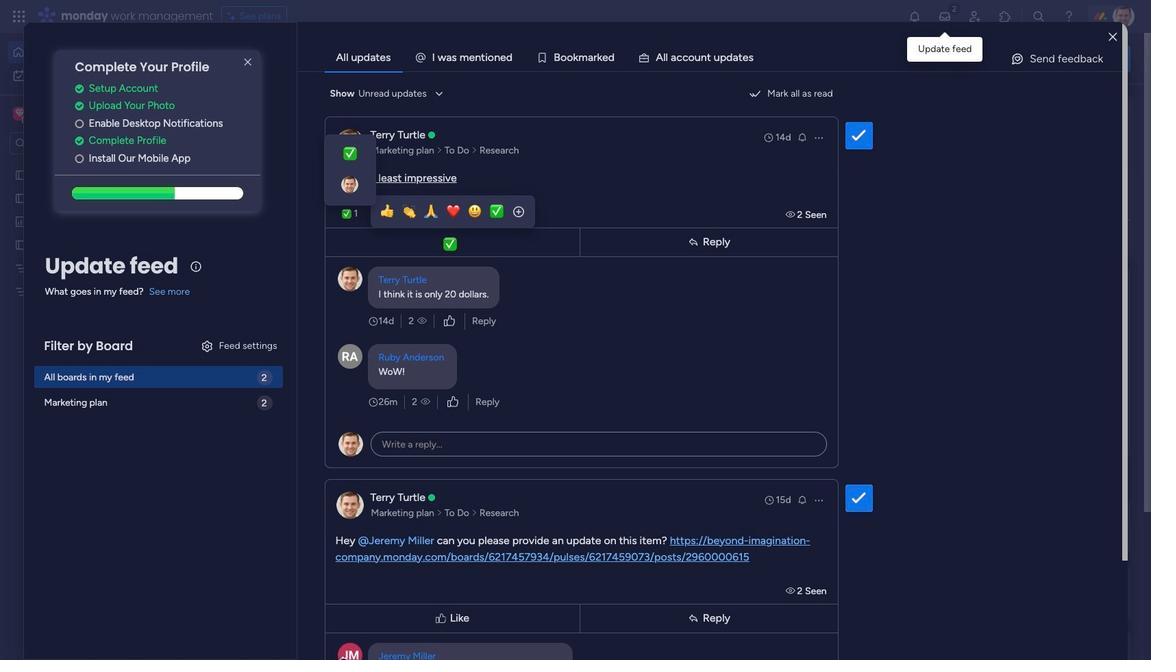 Task type: describe. For each thing, give the bounding box(es) containing it.
2 circle o image from the top
[[75, 153, 84, 164]]

v2 seen image for bottom 'v2 like' image
[[421, 395, 431, 409]]

public board image down public dashboard "icon"
[[14, 238, 27, 251]]

0 vertical spatial option
[[8, 41, 167, 63]]

remove from favorites image
[[407, 419, 420, 432]]

1 check circle image from the top
[[75, 84, 84, 94]]

reminder image for options icon
[[797, 494, 808, 505]]

1 vertical spatial dapulse x slim image
[[1111, 99, 1127, 116]]

contact sales element
[[926, 631, 1131, 660]]

v2 bolt switch image
[[1044, 51, 1052, 66]]

search everything image
[[1032, 10, 1046, 23]]

reminder image for options image
[[797, 131, 808, 142]]

close recently visited image
[[212, 112, 228, 128]]

v2 seen image for 'v2 like' image to the top
[[418, 314, 427, 328]]

0 horizontal spatial public board image
[[14, 168, 27, 181]]

public dashboard image
[[14, 215, 27, 228]]

help image
[[1063, 10, 1076, 23]]

slider arrow image for reminder "icon" for options image
[[437, 144, 443, 157]]

workspace selection element
[[13, 106, 115, 123]]

close image
[[1109, 32, 1118, 42]]

monday marketplace image
[[999, 10, 1013, 23]]

getting started element
[[926, 500, 1131, 554]]

public board image right add to favorites icon
[[453, 250, 468, 265]]

0 vertical spatial v2 like image
[[444, 314, 455, 329]]

1 horizontal spatial public board image
[[677, 250, 692, 265]]

give feedback image
[[1011, 52, 1025, 66]]

options image
[[814, 132, 824, 143]]

see plans image
[[227, 9, 240, 24]]

2 vertical spatial v2 seen image
[[786, 585, 798, 597]]

1 vertical spatial v2 like image
[[448, 395, 459, 410]]

add to favorites image
[[631, 251, 644, 264]]

slider arrow image for reminder "icon" corresponding to options icon
[[437, 506, 443, 520]]

v2 seen image
[[786, 209, 798, 220]]

Search in workspace field
[[29, 135, 114, 151]]

check circle image
[[75, 101, 84, 111]]

terry turtle image
[[1113, 5, 1135, 27]]

update feed image
[[939, 10, 952, 23]]

notifications image
[[908, 10, 922, 23]]



Task type: locate. For each thing, give the bounding box(es) containing it.
reminder image left options icon
[[797, 494, 808, 505]]

0 vertical spatial dapulse x slim image
[[240, 54, 256, 71]]

public board image up public dashboard "icon"
[[14, 191, 27, 204]]

public board image right add to favorites image
[[677, 250, 692, 265]]

templates image image
[[938, 276, 1119, 370]]

public board image
[[14, 168, 27, 181], [677, 250, 692, 265]]

circle o image down check circle icon
[[75, 118, 84, 129]]

check circle image down workspace selection element
[[75, 136, 84, 146]]

1 vertical spatial reminder image
[[797, 494, 808, 505]]

0 vertical spatial reminder image
[[797, 131, 808, 142]]

quick search results list box
[[212, 128, 893, 478]]

public board image
[[14, 191, 27, 204], [14, 238, 27, 251], [453, 250, 468, 265]]

1 horizontal spatial dapulse x slim image
[[1111, 99, 1127, 116]]

check circle image up check circle icon
[[75, 84, 84, 94]]

2 reminder image from the top
[[797, 494, 808, 505]]

v2 seen image
[[418, 314, 427, 328], [421, 395, 431, 409], [786, 585, 798, 597]]

1 vertical spatial v2 seen image
[[421, 395, 431, 409]]

circle o image
[[75, 118, 84, 129], [75, 153, 84, 164]]

list box
[[0, 160, 175, 488]]

tab list
[[325, 44, 1123, 71]]

0 vertical spatial public board image
[[14, 168, 27, 181]]

slider arrow image
[[472, 144, 478, 157]]

0 vertical spatial circle o image
[[75, 118, 84, 129]]

reminder image left options image
[[797, 131, 808, 142]]

circle o image down search in workspace 'field'
[[75, 153, 84, 164]]

reminder image
[[797, 131, 808, 142], [797, 494, 808, 505]]

0 vertical spatial v2 seen image
[[418, 314, 427, 328]]

dapulse x slim image
[[240, 54, 256, 71], [1111, 99, 1127, 116]]

tab
[[325, 44, 403, 71]]

v2 user feedback image
[[937, 51, 947, 66]]

1 reminder image from the top
[[797, 131, 808, 142]]

2 image
[[949, 1, 961, 16]]

1 vertical spatial check circle image
[[75, 136, 84, 146]]

1 circle o image from the top
[[75, 118, 84, 129]]

1 vertical spatial circle o image
[[75, 153, 84, 164]]

slider arrow image
[[437, 144, 443, 157], [437, 506, 443, 520], [472, 506, 478, 520]]

1 vertical spatial public board image
[[677, 250, 692, 265]]

option
[[8, 41, 167, 63], [8, 64, 167, 86], [0, 162, 175, 165]]

v2 like image
[[444, 314, 455, 329], [448, 395, 459, 410]]

workspace image
[[15, 106, 25, 121]]

help center element
[[926, 565, 1131, 620]]

check circle image
[[75, 84, 84, 94], [75, 136, 84, 146]]

add to favorites image
[[407, 251, 420, 264]]

public board image up public dashboard "icon"
[[14, 168, 27, 181]]

2 element
[[350, 516, 367, 533]]

2 check circle image from the top
[[75, 136, 84, 146]]

0 horizontal spatial dapulse x slim image
[[240, 54, 256, 71]]

workspace image
[[13, 106, 27, 121]]

2 vertical spatial option
[[0, 162, 175, 165]]

0 vertical spatial check circle image
[[75, 84, 84, 94]]

1 vertical spatial option
[[8, 64, 167, 86]]

options image
[[814, 495, 824, 506]]

invite members image
[[969, 10, 982, 23]]

select product image
[[12, 10, 26, 23]]



Task type: vqa. For each thing, say whether or not it's contained in the screenshot.
second check circle icon from the bottom of the page
yes



